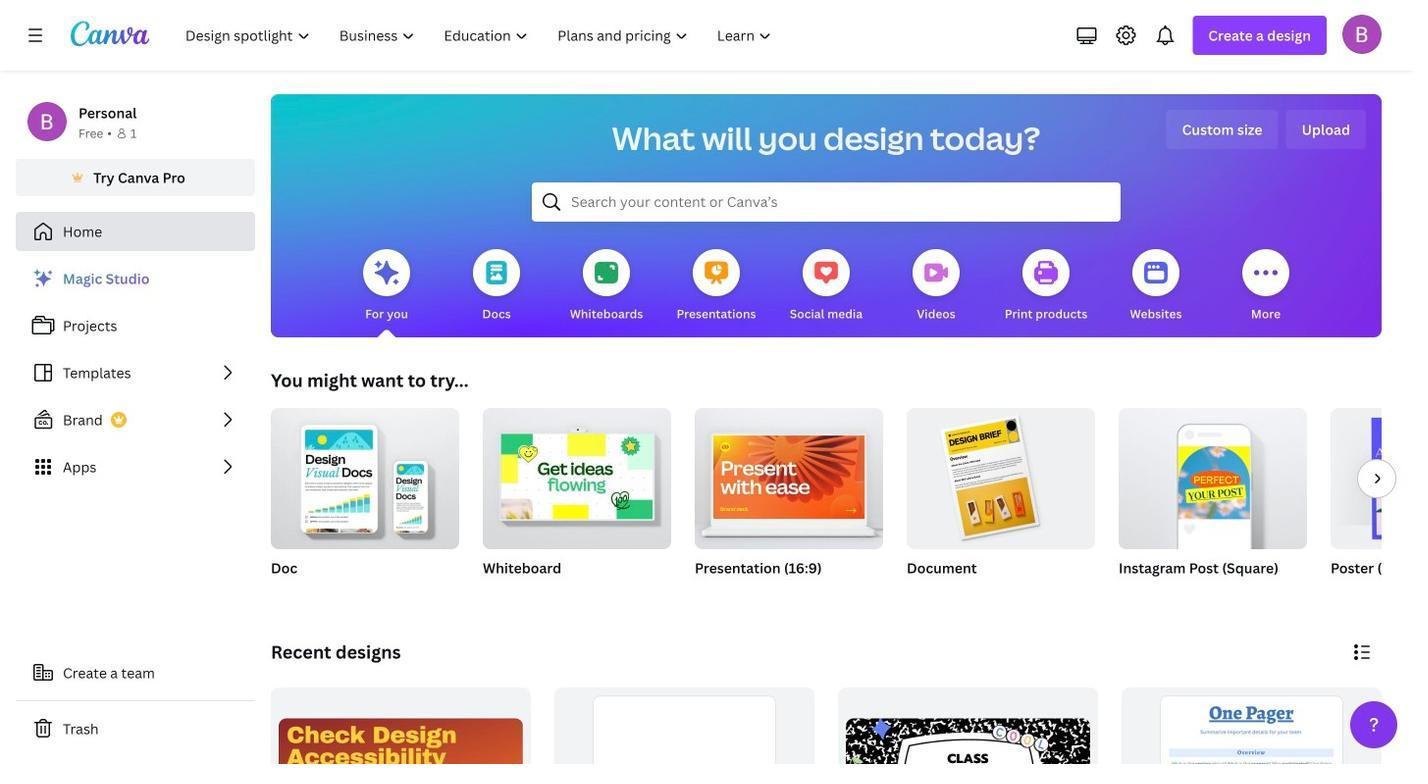 Task type: locate. For each thing, give the bounding box(es) containing it.
top level navigation element
[[173, 16, 789, 55]]

None search field
[[532, 183, 1121, 222]]

group
[[271, 400, 459, 603], [271, 400, 459, 550], [483, 400, 671, 603], [483, 400, 671, 550], [695, 400, 883, 603], [695, 400, 883, 550], [907, 408, 1095, 603], [907, 408, 1095, 550], [1119, 408, 1307, 603], [1331, 408, 1413, 603], [271, 688, 531, 765], [555, 688, 815, 765]]

list
[[16, 259, 255, 487]]



Task type: describe. For each thing, give the bounding box(es) containing it.
Search search field
[[571, 184, 1082, 221]]

bob builder image
[[1343, 14, 1382, 54]]



Task type: vqa. For each thing, say whether or not it's contained in the screenshot.
Account inside enter the authorization code we'll send to your email address. you can set a password in account settings later. learn how to set or
no



